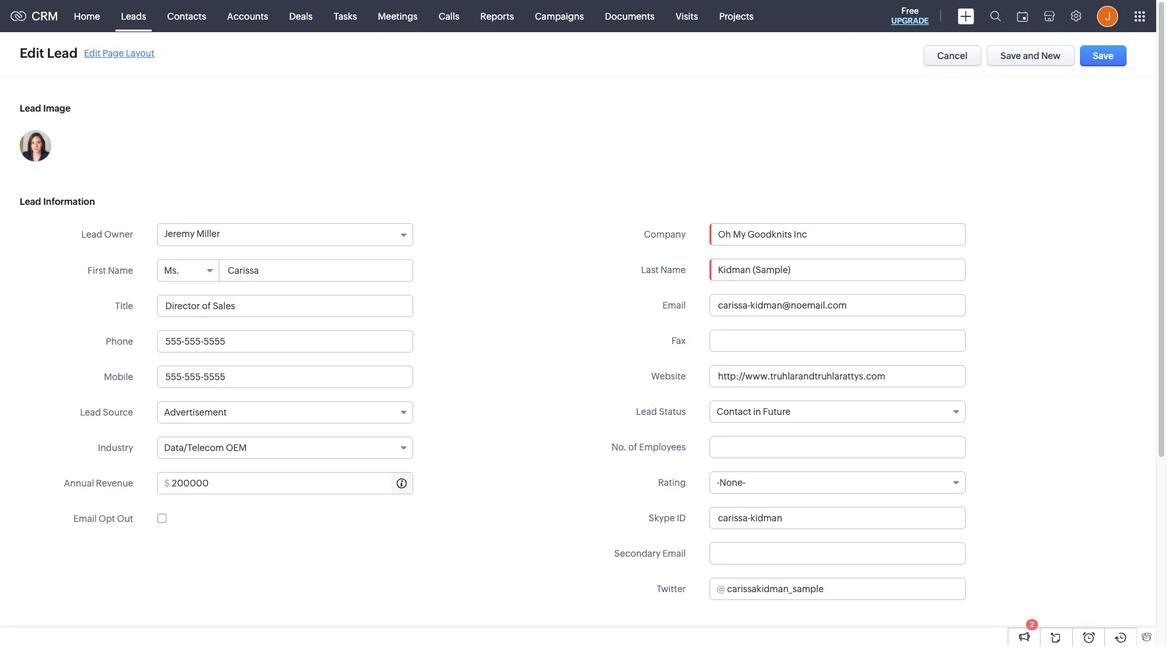Task type: describe. For each thing, give the bounding box(es) containing it.
title
[[115, 301, 133, 312]]

new
[[1042, 51, 1061, 61]]

secondary
[[615, 549, 661, 559]]

-
[[717, 478, 720, 488]]

mobile
[[104, 372, 133, 383]]

deals link
[[279, 0, 323, 32]]

upgrade
[[892, 16, 929, 26]]

2 vertical spatial email
[[663, 549, 686, 559]]

annual
[[64, 479, 94, 489]]

rating
[[658, 478, 686, 488]]

no.
[[612, 442, 627, 453]]

Contact in Future field
[[710, 401, 966, 423]]

source
[[103, 408, 133, 418]]

visits
[[676, 11, 698, 21]]

contact
[[717, 407, 752, 417]]

2
[[1031, 621, 1035, 629]]

secondary email
[[615, 549, 686, 559]]

fax
[[672, 336, 686, 346]]

id
[[677, 513, 686, 524]]

cancel
[[938, 51, 968, 61]]

image
[[43, 103, 71, 114]]

no. of employees
[[612, 442, 686, 453]]

crm
[[32, 9, 58, 23]]

save for save
[[1093, 51, 1114, 61]]

jeremy
[[164, 229, 195, 239]]

revenue
[[96, 479, 133, 489]]

annual revenue
[[64, 479, 133, 489]]

Data/Telecom OEM field
[[157, 437, 413, 459]]

Ms. field
[[158, 260, 219, 281]]

lead for lead source
[[80, 408, 101, 418]]

visits link
[[665, 0, 709, 32]]

documents
[[605, 11, 655, 21]]

campaigns
[[535, 11, 584, 21]]

lead for lead status
[[636, 407, 657, 417]]

contacts
[[167, 11, 206, 21]]

image image
[[20, 130, 51, 162]]

page
[[102, 48, 124, 58]]

email for email opt out
[[73, 514, 97, 525]]

crm link
[[11, 9, 58, 23]]

create menu element
[[950, 0, 983, 32]]

twitter
[[657, 584, 686, 595]]

name for first name
[[108, 266, 133, 276]]

last
[[642, 265, 659, 275]]

meetings link
[[368, 0, 428, 32]]

lead source
[[80, 408, 133, 418]]

industry
[[98, 443, 133, 454]]

reports
[[481, 11, 514, 21]]

edit lead edit page layout
[[20, 45, 155, 60]]

home link
[[63, 0, 111, 32]]

meetings
[[378, 11, 418, 21]]

and
[[1024, 51, 1040, 61]]

of
[[629, 442, 638, 453]]

data/telecom oem
[[164, 443, 247, 454]]

calendar image
[[1018, 11, 1029, 21]]

0 horizontal spatial edit
[[20, 45, 44, 60]]

first name
[[88, 266, 133, 276]]

lead status
[[636, 407, 686, 417]]

leads link
[[111, 0, 157, 32]]

last name
[[642, 265, 686, 275]]

accounts link
[[217, 0, 279, 32]]

layout
[[126, 48, 155, 58]]

calls
[[439, 11, 460, 21]]

lead down crm
[[47, 45, 78, 60]]

opt
[[99, 514, 115, 525]]

Advertisement field
[[157, 402, 413, 424]]

name for last name
[[661, 265, 686, 275]]

search element
[[983, 0, 1010, 32]]

miller
[[197, 229, 220, 239]]

website
[[652, 371, 686, 382]]



Task type: locate. For each thing, give the bounding box(es) containing it.
documents link
[[595, 0, 665, 32]]

None text field
[[710, 259, 966, 281], [220, 260, 413, 281], [710, 294, 966, 317], [710, 330, 966, 352], [157, 331, 413, 353], [710, 365, 966, 388], [710, 507, 966, 530], [710, 543, 966, 565], [710, 259, 966, 281], [220, 260, 413, 281], [710, 294, 966, 317], [710, 330, 966, 352], [157, 331, 413, 353], [710, 365, 966, 388], [710, 507, 966, 530], [710, 543, 966, 565]]

0 horizontal spatial save
[[1001, 51, 1022, 61]]

edit page layout link
[[84, 48, 155, 58]]

save left "and"
[[1001, 51, 1022, 61]]

lead for lead owner
[[81, 229, 102, 240]]

lead left source
[[80, 408, 101, 418]]

lead for lead image
[[20, 103, 41, 114]]

lead left image
[[20, 103, 41, 114]]

data/telecom
[[164, 443, 224, 454]]

free
[[902, 6, 919, 16]]

deals
[[289, 11, 313, 21]]

edit
[[20, 45, 44, 60], [84, 48, 101, 58]]

projects
[[720, 11, 754, 21]]

0 horizontal spatial name
[[108, 266, 133, 276]]

name right last
[[661, 265, 686, 275]]

edit down crm link
[[20, 45, 44, 60]]

save and new button
[[987, 45, 1075, 66]]

oem
[[226, 443, 247, 454]]

1 vertical spatial email
[[73, 514, 97, 525]]

create menu image
[[958, 8, 975, 24]]

information
[[43, 197, 95, 207]]

email up twitter
[[663, 549, 686, 559]]

lead left owner
[[81, 229, 102, 240]]

accounts
[[227, 11, 268, 21]]

email left "opt"
[[73, 514, 97, 525]]

none-
[[720, 478, 746, 488]]

edit inside edit lead edit page layout
[[84, 48, 101, 58]]

status
[[659, 407, 686, 417]]

contacts link
[[157, 0, 217, 32]]

name
[[661, 265, 686, 275], [108, 266, 133, 276]]

jeremy miller
[[164, 229, 220, 239]]

campaigns link
[[525, 0, 595, 32]]

phone
[[106, 337, 133, 347]]

reports link
[[470, 0, 525, 32]]

-None- field
[[710, 472, 966, 494]]

owner
[[104, 229, 133, 240]]

save for save and new
[[1001, 51, 1022, 61]]

profile image
[[1098, 6, 1119, 27]]

cancel button
[[924, 45, 982, 66]]

None field
[[711, 224, 966, 245]]

calls link
[[428, 0, 470, 32]]

company
[[644, 229, 686, 240]]

save down profile element
[[1093, 51, 1114, 61]]

advertisement
[[164, 408, 227, 418]]

1 save from the left
[[1001, 51, 1022, 61]]

edit left the 'page'
[[84, 48, 101, 58]]

future
[[763, 407, 791, 417]]

$
[[164, 479, 170, 489]]

save and new
[[1001, 51, 1061, 61]]

ms.
[[164, 266, 180, 276]]

tasks
[[334, 11, 357, 21]]

None text field
[[711, 224, 966, 245], [157, 295, 413, 317], [157, 366, 413, 388], [710, 436, 966, 459], [172, 473, 413, 494], [728, 579, 966, 600], [711, 224, 966, 245], [157, 295, 413, 317], [157, 366, 413, 388], [710, 436, 966, 459], [172, 473, 413, 494], [728, 579, 966, 600]]

0 vertical spatial email
[[663, 300, 686, 311]]

save button
[[1080, 45, 1127, 66]]

projects link
[[709, 0, 765, 32]]

@
[[717, 584, 726, 595]]

lead information
[[20, 197, 95, 207]]

email for email
[[663, 300, 686, 311]]

home
[[74, 11, 100, 21]]

search image
[[991, 11, 1002, 22]]

contact in future
[[717, 407, 791, 417]]

lead left "status"
[[636, 407, 657, 417]]

save inside 'button'
[[1093, 51, 1114, 61]]

lead
[[47, 45, 78, 60], [20, 103, 41, 114], [20, 197, 41, 207], [81, 229, 102, 240], [636, 407, 657, 417], [80, 408, 101, 418]]

name right first
[[108, 266, 133, 276]]

1 horizontal spatial edit
[[84, 48, 101, 58]]

skype
[[649, 513, 675, 524]]

tasks link
[[323, 0, 368, 32]]

2 save from the left
[[1093, 51, 1114, 61]]

free upgrade
[[892, 6, 929, 26]]

profile element
[[1090, 0, 1127, 32]]

1 horizontal spatial save
[[1093, 51, 1114, 61]]

lead left information
[[20, 197, 41, 207]]

skype id
[[649, 513, 686, 524]]

employees
[[639, 442, 686, 453]]

1 horizontal spatial name
[[661, 265, 686, 275]]

email
[[663, 300, 686, 311], [73, 514, 97, 525], [663, 549, 686, 559]]

lead owner
[[81, 229, 133, 240]]

lead image
[[20, 103, 71, 114]]

email up fax
[[663, 300, 686, 311]]

-none-
[[717, 478, 746, 488]]

leads
[[121, 11, 146, 21]]

in
[[754, 407, 761, 417]]

out
[[117, 514, 133, 525]]

email opt out
[[73, 514, 133, 525]]

lead for lead information
[[20, 197, 41, 207]]

first
[[88, 266, 106, 276]]

save inside button
[[1001, 51, 1022, 61]]

save
[[1001, 51, 1022, 61], [1093, 51, 1114, 61]]



Task type: vqa. For each thing, say whether or not it's contained in the screenshot.
Zoho Payroll Image
no



